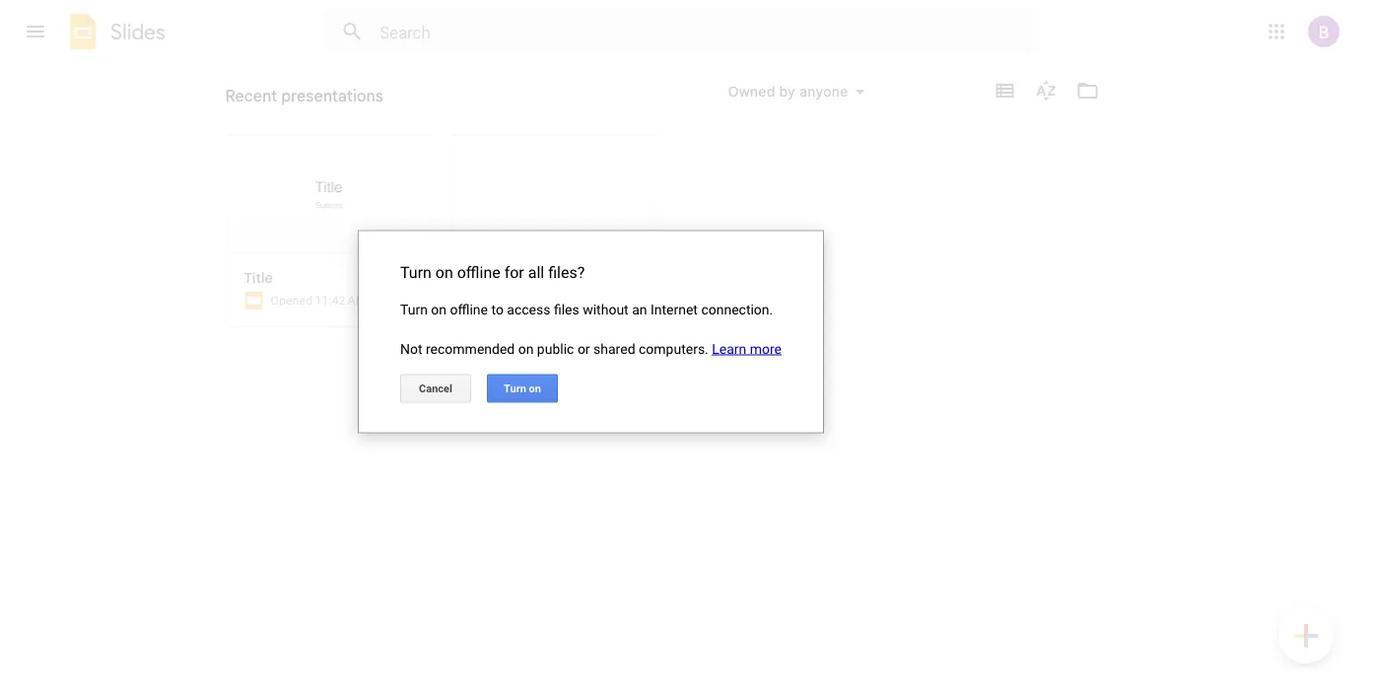 Task type: locate. For each thing, give the bounding box(es) containing it.
1 opened from the left
[[271, 294, 313, 308]]

untitled presentation option
[[452, 134, 659, 691]]

2 vertical spatial turn
[[504, 382, 526, 395]]

recent presentations
[[225, 86, 383, 105], [225, 94, 364, 111]]

offline for for
[[457, 263, 501, 282]]

without
[[583, 302, 629, 318]]

offline
[[457, 263, 501, 282], [450, 302, 488, 318]]

opened down for
[[497, 294, 540, 308]]

untitled presentation google slides element
[[471, 269, 650, 287]]

0 vertical spatial offline
[[457, 263, 501, 282]]

opened
[[271, 294, 313, 308], [497, 294, 540, 308]]

opened inside untitled presentation "option"
[[497, 294, 540, 308]]

opened inside title option
[[271, 294, 313, 308]]

for
[[504, 263, 524, 282]]

turn on offline for all files? dialog
[[358, 230, 824, 433]]

recent
[[225, 86, 277, 105], [225, 94, 271, 111]]

1 recent presentations from the top
[[225, 86, 383, 105]]

on
[[436, 263, 453, 282], [431, 302, 447, 318], [518, 341, 534, 357], [529, 382, 541, 395]]

all
[[528, 263, 544, 282]]

recommended
[[426, 341, 515, 357]]

0 vertical spatial turn
[[400, 263, 432, 282]]

1 vertical spatial turn
[[400, 302, 428, 318]]

offline left to on the top of page
[[450, 302, 488, 318]]

presentation
[[527, 269, 612, 286]]

slides
[[110, 19, 165, 45]]

opened 11:07 am
[[497, 294, 593, 308]]

turn inside button
[[504, 382, 526, 395]]

on left public in the left of the page
[[518, 341, 534, 357]]

None search field
[[324, 8, 1034, 55]]

search image
[[333, 12, 372, 51]]

on left untitled
[[436, 263, 453, 282]]

0 horizontal spatial opened
[[271, 294, 313, 308]]

title
[[244, 269, 273, 286]]

an
[[632, 302, 647, 318]]

public
[[537, 341, 574, 357]]

offline left for
[[457, 263, 501, 282]]

or
[[578, 341, 590, 357]]

1 recent from the top
[[225, 86, 277, 105]]

on up recommended
[[431, 302, 447, 318]]

computers.
[[639, 341, 709, 357]]

presentations inside 'recent presentations' heading
[[281, 86, 383, 105]]

on inside turn on button
[[529, 382, 541, 395]]

cancel
[[419, 382, 452, 395]]

2 opened from the left
[[497, 294, 540, 308]]

files?
[[548, 263, 585, 282]]

turn
[[400, 263, 432, 282], [400, 302, 428, 318], [504, 382, 526, 395]]

files
[[554, 302, 579, 318]]

title google slides element
[[244, 269, 423, 287]]

1 horizontal spatial opened
[[497, 294, 540, 308]]

1 vertical spatial offline
[[450, 302, 488, 318]]

recent presentations list box
[[225, 134, 1132, 691]]

11:07 am
[[542, 294, 593, 308]]

turn on
[[504, 382, 541, 395]]

on down public in the left of the page
[[529, 382, 541, 395]]

not recommended on public or shared computers. learn more
[[400, 341, 782, 357]]

presentations
[[281, 86, 383, 105], [274, 94, 364, 111]]

untitled presentation
[[471, 269, 612, 286]]

opened down title
[[271, 294, 313, 308]]



Task type: vqa. For each thing, say whether or not it's contained in the screenshot.
without
yes



Task type: describe. For each thing, give the bounding box(es) containing it.
turn on offline for all files?
[[400, 263, 585, 282]]

opened for untitled presentation
[[497, 294, 540, 308]]

recent inside 'recent presentations' heading
[[225, 86, 277, 105]]

11:42 am
[[315, 294, 366, 308]]

to
[[491, 302, 504, 318]]

connection.
[[701, 302, 773, 318]]

turn on button
[[487, 374, 558, 403]]

shared
[[594, 341, 635, 357]]

2 recent presentations from the top
[[225, 94, 364, 111]]

learn
[[712, 341, 747, 357]]

internet
[[651, 302, 698, 318]]

last opened by me 11:42 am element
[[315, 294, 366, 308]]

more
[[750, 341, 782, 357]]

turn for turn on
[[504, 382, 526, 395]]

last opened by me 11:07 am element
[[542, 294, 593, 308]]

access
[[507, 302, 551, 318]]

cancel button
[[400, 374, 471, 403]]

on for turn on
[[529, 382, 541, 395]]

recent presentations heading
[[225, 63, 383, 126]]

on for turn on offline to access files without an internet connection.
[[431, 302, 447, 318]]

untitled
[[471, 269, 524, 286]]

turn on offline to access files without an internet connection.
[[400, 302, 773, 318]]

2 recent from the top
[[225, 94, 271, 111]]

title option
[[225, 134, 432, 691]]

not
[[400, 341, 422, 357]]

turn on offline for all files? heading
[[400, 263, 585, 282]]

slides link
[[63, 12, 165, 55]]

opened for title
[[271, 294, 313, 308]]

opened 11:42 am
[[271, 294, 366, 308]]

learn more link
[[712, 341, 782, 357]]

turn for turn on offline to access files without an internet connection.
[[400, 302, 428, 318]]

create new presentation image
[[1279, 608, 1334, 667]]

offline for to
[[450, 302, 488, 318]]

turn for turn on offline for all files?
[[400, 263, 432, 282]]

on for turn on offline for all files?
[[436, 263, 453, 282]]



